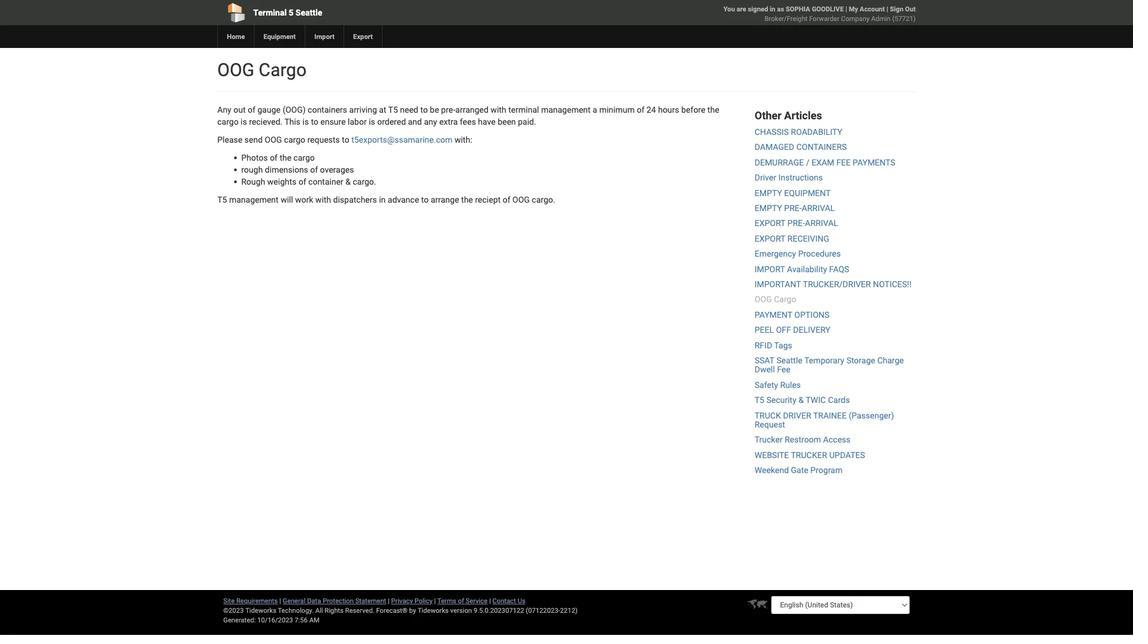 Task type: locate. For each thing, give the bounding box(es) containing it.
arrival
[[802, 203, 835, 213], [805, 218, 838, 228]]

exam
[[812, 157, 835, 167]]

in left advance
[[379, 195, 386, 204]]

cargo down 'this'
[[284, 135, 305, 145]]

1 vertical spatial pre-
[[788, 218, 805, 228]]

of left 24
[[637, 105, 645, 115]]

storage
[[847, 355, 875, 365]]

oog inside the 'other articles chassis roadability damaged containers demurrage / exam fee payments driver instructions empty equipment empty pre-arrival export pre-arrival export receiving emergency procedures import availability faqs important trucker/driver notices!! oog cargo payment options peel off delivery rfid tags ssat seattle temporary storage charge dwell fee safety rules t5 security & twic cards truck driver trainee (passenger) request trucker restroom access website trucker updates weekend gate program'
[[755, 295, 772, 304]]

other
[[755, 109, 782, 122]]

0 vertical spatial &
[[346, 177, 351, 186]]

arrival up the receiving at the right top
[[805, 218, 838, 228]]

demurrage
[[755, 157, 804, 167]]

gate
[[791, 465, 809, 475]]

1 vertical spatial management
[[229, 195, 279, 204]]

emergency procedures link
[[755, 249, 841, 259]]

0 horizontal spatial cargo
[[259, 59, 307, 80]]

2 horizontal spatial is
[[369, 117, 375, 127]]

1 horizontal spatial t5
[[388, 105, 398, 115]]

cargo. right reciept
[[532, 195, 555, 204]]

temporary
[[805, 355, 845, 365]]

1 horizontal spatial management
[[541, 105, 591, 115]]

& inside photos of the cargo rough dimensions of overages rough weights of container & cargo.
[[346, 177, 351, 186]]

with up 'been'
[[491, 105, 506, 115]]

0 vertical spatial cargo.
[[353, 177, 376, 186]]

to down labor
[[342, 135, 349, 145]]

24
[[647, 105, 656, 115]]

statement
[[355, 597, 386, 605]]

of right reciept
[[503, 195, 511, 204]]

| up forecast®
[[388, 597, 390, 605]]

seattle right 5
[[296, 7, 322, 17]]

pre- down empty equipment link at the top of the page
[[784, 203, 802, 213]]

export up emergency
[[755, 234, 786, 244]]

0 vertical spatial empty
[[755, 188, 782, 198]]

0 horizontal spatial &
[[346, 177, 351, 186]]

| up the 9.5.0.202307122
[[489, 597, 491, 605]]

the inside photos of the cargo rough dimensions of overages rough weights of container & cargo.
[[280, 153, 292, 163]]

please send oog cargo requests to t5exports@ssamarine.com with:
[[217, 135, 472, 145]]

&
[[346, 177, 351, 186], [799, 395, 804, 405]]

empty down empty equipment link at the top of the page
[[755, 203, 782, 213]]

rough
[[241, 165, 263, 175]]

are
[[737, 5, 746, 13]]

the left reciept
[[461, 195, 473, 204]]

peel
[[755, 325, 774, 335]]

all
[[315, 607, 323, 614]]

empty down the 'driver'
[[755, 188, 782, 198]]

of right out
[[248, 105, 255, 115]]

is
[[241, 117, 247, 127], [303, 117, 309, 127], [369, 117, 375, 127]]

1 export from the top
[[755, 218, 786, 228]]

peel off delivery link
[[755, 325, 831, 335]]

pre- down empty pre-arrival link
[[788, 218, 805, 228]]

is right 'this'
[[303, 117, 309, 127]]

trucker restroom access link
[[755, 435, 851, 445]]

0 horizontal spatial the
[[280, 153, 292, 163]]

2 vertical spatial the
[[461, 195, 473, 204]]

the right before
[[708, 105, 719, 115]]

t5
[[388, 105, 398, 115], [217, 195, 227, 204], [755, 395, 765, 405]]

have
[[478, 117, 496, 127]]

1 horizontal spatial cargo.
[[532, 195, 555, 204]]

0 horizontal spatial management
[[229, 195, 279, 204]]

& left 'twic'
[[799, 395, 804, 405]]

cargo down equipment
[[259, 59, 307, 80]]

3 is from the left
[[369, 117, 375, 127]]

dimensions
[[265, 165, 308, 175]]

cargo up the payment options link
[[774, 295, 796, 304]]

management inside any out of gauge (oog) containers arriving at t5 need to be pre-arranged with terminal management a minimum of 24 hours before the cargo is recieved. this is to ensure labor is ordered and any extra fees have been paid.
[[541, 105, 591, 115]]

home
[[227, 33, 245, 40]]

1 horizontal spatial the
[[461, 195, 473, 204]]

0 vertical spatial with
[[491, 105, 506, 115]]

arrival down equipment
[[802, 203, 835, 213]]

of up version
[[458, 597, 464, 605]]

0 horizontal spatial with
[[315, 195, 331, 204]]

1 horizontal spatial seattle
[[777, 355, 803, 365]]

of up dimensions
[[270, 153, 278, 163]]

1 vertical spatial t5
[[217, 195, 227, 204]]

0 vertical spatial seattle
[[296, 7, 322, 17]]

cargo. inside photos of the cargo rough dimensions of overages rough weights of container & cargo.
[[353, 177, 376, 186]]

0 vertical spatial management
[[541, 105, 591, 115]]

oog
[[217, 59, 254, 80], [265, 135, 282, 145], [513, 195, 530, 204], [755, 295, 772, 304]]

0 vertical spatial export
[[755, 218, 786, 228]]

0 vertical spatial t5
[[388, 105, 398, 115]]

2 empty from the top
[[755, 203, 782, 213]]

cargo.
[[353, 177, 376, 186], [532, 195, 555, 204]]

notices!!
[[873, 279, 912, 289]]

recieved.
[[249, 117, 283, 127]]

company
[[841, 15, 870, 22]]

will
[[281, 195, 293, 204]]

oog up 'payment'
[[755, 295, 772, 304]]

empty
[[755, 188, 782, 198], [755, 203, 782, 213]]

2 horizontal spatial the
[[708, 105, 719, 115]]

availability
[[787, 264, 827, 274]]

oog down recieved. on the top left of page
[[265, 135, 282, 145]]

1 horizontal spatial cargo
[[774, 295, 796, 304]]

general
[[283, 597, 306, 605]]

1 vertical spatial seattle
[[777, 355, 803, 365]]

updates
[[829, 450, 865, 460]]

7:56
[[295, 616, 308, 624]]

need
[[400, 105, 418, 115]]

1 horizontal spatial with
[[491, 105, 506, 115]]

is right labor
[[369, 117, 375, 127]]

dispatchers
[[333, 195, 377, 204]]

2 is from the left
[[303, 117, 309, 127]]

0 vertical spatial cargo
[[217, 117, 239, 127]]

policy
[[415, 597, 433, 605]]

0 horizontal spatial cargo.
[[353, 177, 376, 186]]

driver
[[783, 410, 811, 420]]

1 empty from the top
[[755, 188, 782, 198]]

faqs
[[829, 264, 850, 274]]

1 horizontal spatial is
[[303, 117, 309, 127]]

0 horizontal spatial is
[[241, 117, 247, 127]]

1 vertical spatial cargo.
[[532, 195, 555, 204]]

management left a on the right top
[[541, 105, 591, 115]]

other articles chassis roadability damaged containers demurrage / exam fee payments driver instructions empty equipment empty pre-arrival export pre-arrival export receiving emergency procedures import availability faqs important trucker/driver notices!! oog cargo payment options peel off delivery rfid tags ssat seattle temporary storage charge dwell fee safety rules t5 security & twic cards truck driver trainee (passenger) request trucker restroom access website trucker updates weekend gate program
[[755, 109, 912, 475]]

in
[[770, 5, 776, 13], [379, 195, 386, 204]]

delivery
[[793, 325, 831, 335]]

2212)
[[560, 607, 578, 614]]

cargo down any
[[217, 117, 239, 127]]

empty pre-arrival link
[[755, 203, 835, 213]]

export link
[[344, 25, 382, 48]]

privacy policy link
[[391, 597, 433, 605]]

1 vertical spatial empty
[[755, 203, 782, 213]]

am
[[309, 616, 320, 624]]

2 export from the top
[[755, 234, 786, 244]]

goodlive
[[812, 5, 844, 13]]

the inside any out of gauge (oog) containers arriving at t5 need to be pre-arranged with terminal management a minimum of 24 hours before the cargo is recieved. this is to ensure labor is ordered and any extra fees have been paid.
[[708, 105, 719, 115]]

2 horizontal spatial t5
[[755, 395, 765, 405]]

of up 'work' on the top of page
[[299, 177, 306, 186]]

export up export receiving link
[[755, 218, 786, 228]]

broker/freight
[[765, 15, 808, 22]]

| left the sign
[[887, 5, 888, 13]]

fees
[[460, 117, 476, 127]]

hours
[[658, 105, 679, 115]]

0 horizontal spatial in
[[379, 195, 386, 204]]

cargo inside photos of the cargo rough dimensions of overages rough weights of container & cargo.
[[294, 153, 315, 163]]

contact us link
[[493, 597, 526, 605]]

version
[[450, 607, 472, 614]]

cargo up dimensions
[[294, 153, 315, 163]]

management down the rough
[[229, 195, 279, 204]]

terms of service link
[[437, 597, 488, 605]]

privacy
[[391, 597, 413, 605]]

is down out
[[241, 117, 247, 127]]

been
[[498, 117, 516, 127]]

import availability faqs link
[[755, 264, 850, 274]]

cargo inside the 'other articles chassis roadability damaged containers demurrage / exam fee payments driver instructions empty equipment empty pre-arrival export pre-arrival export receiving emergency procedures import availability faqs important trucker/driver notices!! oog cargo payment options peel off delivery rfid tags ssat seattle temporary storage charge dwell fee safety rules t5 security & twic cards truck driver trainee (passenger) request trucker restroom access website trucker updates weekend gate program'
[[774, 295, 796, 304]]

0 vertical spatial in
[[770, 5, 776, 13]]

0 vertical spatial the
[[708, 105, 719, 115]]

export receiving link
[[755, 234, 829, 244]]

seattle down tags
[[777, 355, 803, 365]]

t5 inside the 'other articles chassis roadability damaged containers demurrage / exam fee payments driver instructions empty equipment empty pre-arrival export pre-arrival export receiving emergency procedures import availability faqs important trucker/driver notices!! oog cargo payment options peel off delivery rfid tags ssat seattle temporary storage charge dwell fee safety rules t5 security & twic cards truck driver trainee (passenger) request trucker restroom access website trucker updates weekend gate program'
[[755, 395, 765, 405]]

0 horizontal spatial seattle
[[296, 7, 322, 17]]

emergency
[[755, 249, 796, 259]]

security
[[767, 395, 797, 405]]

with:
[[455, 135, 472, 145]]

1 vertical spatial cargo
[[774, 295, 796, 304]]

procedures
[[798, 249, 841, 259]]

1 vertical spatial cargo
[[284, 135, 305, 145]]

off
[[776, 325, 791, 335]]

the up dimensions
[[280, 153, 292, 163]]

& down overages
[[346, 177, 351, 186]]

1 vertical spatial &
[[799, 395, 804, 405]]

1 is from the left
[[241, 117, 247, 127]]

twic
[[806, 395, 826, 405]]

in left as
[[770, 5, 776, 13]]

import link
[[305, 25, 344, 48]]

with down container
[[315, 195, 331, 204]]

out
[[905, 5, 916, 13]]

1 horizontal spatial &
[[799, 395, 804, 405]]

1 horizontal spatial in
[[770, 5, 776, 13]]

1 vertical spatial the
[[280, 153, 292, 163]]

restroom
[[785, 435, 821, 445]]

cargo
[[217, 117, 239, 127], [284, 135, 305, 145], [294, 153, 315, 163]]

10/16/2023
[[257, 616, 293, 624]]

1 vertical spatial export
[[755, 234, 786, 244]]

trucker
[[791, 450, 827, 460]]

2 vertical spatial cargo
[[294, 153, 315, 163]]

cargo. up dispatchers
[[353, 177, 376, 186]]

any out of gauge (oog) containers arriving at t5 need to be pre-arranged with terminal management a minimum of 24 hours before the cargo is recieved. this is to ensure labor is ordered and any extra fees have been paid.
[[217, 105, 719, 127]]

t5 security & twic cards link
[[755, 395, 850, 405]]

to left be
[[420, 105, 428, 115]]

2 vertical spatial t5
[[755, 395, 765, 405]]



Task type: vqa. For each thing, say whether or not it's contained in the screenshot.
the middle for
no



Task type: describe. For each thing, give the bounding box(es) containing it.
empty equipment link
[[755, 188, 831, 198]]

reserved.
[[345, 607, 375, 614]]

be
[[430, 105, 439, 115]]

extra
[[439, 117, 458, 127]]

cargo for send
[[284, 135, 305, 145]]

terminal 5 seattle link
[[217, 0, 498, 25]]

| left my
[[846, 5, 847, 13]]

rights
[[325, 607, 344, 614]]

roadability
[[791, 127, 843, 137]]

weekend
[[755, 465, 789, 475]]

general data protection statement link
[[283, 597, 386, 605]]

driver
[[755, 173, 777, 183]]

0 vertical spatial arrival
[[802, 203, 835, 213]]

my account link
[[849, 5, 885, 13]]

photos of the cargo rough dimensions of overages rough weights of container & cargo.
[[241, 153, 376, 186]]

of up container
[[310, 165, 318, 175]]

import
[[314, 33, 335, 40]]

0 vertical spatial pre-
[[784, 203, 802, 213]]

arriving
[[349, 105, 377, 115]]

chassis roadability link
[[755, 127, 843, 137]]

rules
[[780, 380, 801, 390]]

rfid
[[755, 340, 772, 350]]

any
[[217, 105, 231, 115]]

labor
[[348, 117, 367, 127]]

| left general
[[279, 597, 281, 605]]

fee
[[837, 157, 851, 167]]

1 vertical spatial in
[[379, 195, 386, 204]]

import
[[755, 264, 785, 274]]

chassis
[[755, 127, 789, 137]]

containers
[[308, 105, 347, 115]]

arranged
[[455, 105, 489, 115]]

program
[[811, 465, 843, 475]]

service
[[466, 597, 488, 605]]

receiving
[[788, 234, 829, 244]]

cargo for of
[[294, 153, 315, 163]]

photos
[[241, 153, 268, 163]]

oog right reciept
[[513, 195, 530, 204]]

tideworks
[[418, 607, 449, 614]]

reciept
[[475, 195, 501, 204]]

website trucker updates link
[[755, 450, 865, 460]]

important trucker/driver notices!! link
[[755, 279, 912, 289]]

t5exports@ssamarine.com link
[[352, 135, 453, 145]]

site requirements | general data protection statement | privacy policy | terms of service | contact us ©2023 tideworks technology. all rights reserved. forecast® by tideworks version 9.5.0.202307122 (07122023-2212) generated: 10/16/2023 7:56 am
[[223, 597, 578, 624]]

to left arrange
[[421, 195, 429, 204]]

(passenger)
[[849, 410, 894, 420]]

1 vertical spatial arrival
[[805, 218, 838, 228]]

forecast®
[[376, 607, 408, 614]]

0 vertical spatial cargo
[[259, 59, 307, 80]]

/
[[806, 157, 810, 167]]

instructions
[[779, 173, 823, 183]]

weekend gate program link
[[755, 465, 843, 475]]

of inside site requirements | general data protection statement | privacy policy | terms of service | contact us ©2023 tideworks technology. all rights reserved. forecast® by tideworks version 9.5.0.202307122 (07122023-2212) generated: 10/16/2023 7:56 am
[[458, 597, 464, 605]]

terminal
[[509, 105, 539, 115]]

to down the containers
[[311, 117, 318, 127]]

contact
[[493, 597, 516, 605]]

charge
[[878, 355, 904, 365]]

site
[[223, 597, 235, 605]]

and
[[408, 117, 422, 127]]

seattle inside the 'other articles chassis roadability damaged containers demurrage / exam fee payments driver instructions empty equipment empty pre-arrival export pre-arrival export receiving emergency procedures import availability faqs important trucker/driver notices!! oog cargo payment options peel off delivery rfid tags ssat seattle temporary storage charge dwell fee safety rules t5 security & twic cards truck driver trainee (passenger) request trucker restroom access website trucker updates weekend gate program'
[[777, 355, 803, 365]]

damaged
[[755, 142, 795, 152]]

options
[[795, 310, 830, 320]]

cargo inside any out of gauge (oog) containers arriving at t5 need to be pre-arranged with terminal management a minimum of 24 hours before the cargo is recieved. this is to ensure labor is ordered and any extra fees have been paid.
[[217, 117, 239, 127]]

truck driver trainee (passenger) request link
[[755, 410, 894, 430]]

driver instructions link
[[755, 173, 823, 183]]

equipment
[[264, 33, 296, 40]]

please
[[217, 135, 243, 145]]

you are signed in as sophia goodlive | my account | sign out broker/freight forwarder company admin (57721)
[[724, 5, 916, 22]]

1 vertical spatial with
[[315, 195, 331, 204]]

payment options link
[[755, 310, 830, 320]]

sign out link
[[890, 5, 916, 13]]

pre-
[[441, 105, 455, 115]]

important
[[755, 279, 801, 289]]

in inside you are signed in as sophia goodlive | my account | sign out broker/freight forwarder company admin (57721)
[[770, 5, 776, 13]]

technology.
[[278, 607, 314, 614]]

account
[[860, 5, 885, 13]]

& inside the 'other articles chassis roadability damaged containers demurrage / exam fee payments driver instructions empty equipment empty pre-arrival export pre-arrival export receiving emergency procedures import availability faqs important trucker/driver notices!! oog cargo payment options peel off delivery rfid tags ssat seattle temporary storage charge dwell fee safety rules t5 security & twic cards truck driver trainee (passenger) request trucker restroom access website trucker updates weekend gate program'
[[799, 395, 804, 405]]

ssat seattle temporary storage charge dwell fee link
[[755, 355, 904, 375]]

requests
[[307, 135, 340, 145]]

truck
[[755, 410, 781, 420]]

oog down home
[[217, 59, 254, 80]]

rfid tags link
[[755, 340, 792, 350]]

minimum
[[599, 105, 635, 115]]

tags
[[774, 340, 792, 350]]

gauge
[[258, 105, 281, 115]]

cards
[[828, 395, 850, 405]]

my
[[849, 5, 858, 13]]

paid.
[[518, 117, 536, 127]]

t5 inside any out of gauge (oog) containers arriving at t5 need to be pre-arranged with terminal management a minimum of 24 hours before the cargo is recieved. this is to ensure labor is ordered and any extra fees have been paid.
[[388, 105, 398, 115]]

with inside any out of gauge (oog) containers arriving at t5 need to be pre-arranged with terminal management a minimum of 24 hours before the cargo is recieved. this is to ensure labor is ordered and any extra fees have been paid.
[[491, 105, 506, 115]]

home link
[[217, 25, 254, 48]]

0 horizontal spatial t5
[[217, 195, 227, 204]]

data
[[307, 597, 321, 605]]

before
[[682, 105, 706, 115]]

ensure
[[321, 117, 346, 127]]

export
[[353, 33, 373, 40]]

trucker/driver
[[803, 279, 871, 289]]

©2023 tideworks
[[223, 607, 276, 614]]

access
[[823, 435, 851, 445]]

| up tideworks
[[434, 597, 436, 605]]

safety
[[755, 380, 778, 390]]

damaged containers link
[[755, 142, 847, 152]]

advance
[[388, 195, 419, 204]]

forwarder
[[809, 15, 840, 22]]



